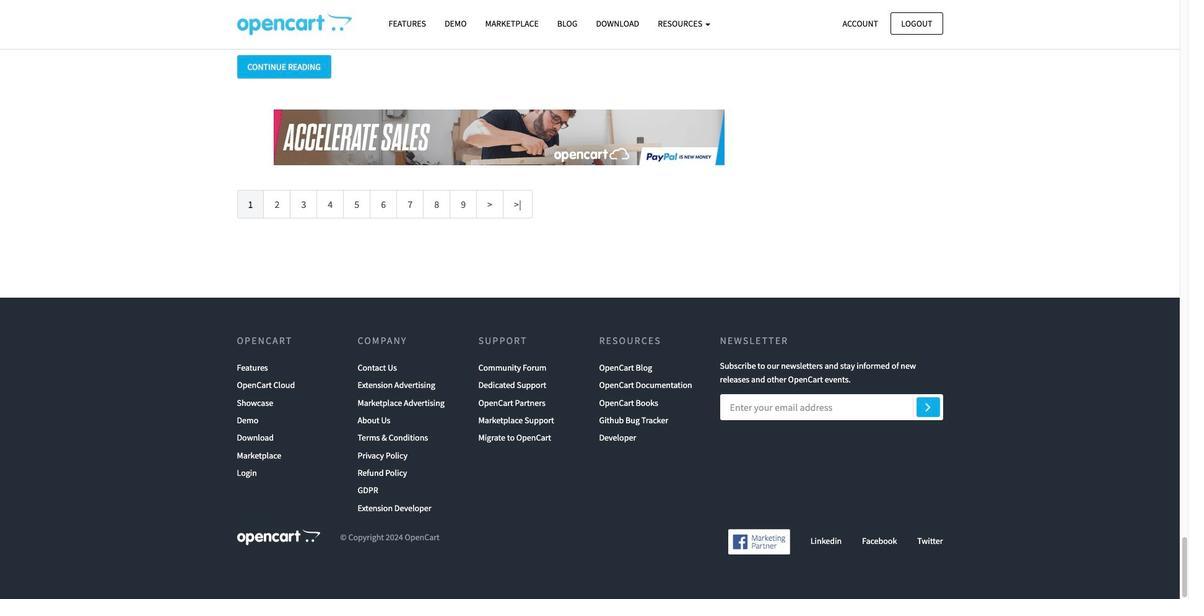 Task type: locate. For each thing, give the bounding box(es) containing it.
Enter your email address text field
[[720, 395, 943, 421]]

angle right image
[[926, 400, 931, 414]]



Task type: describe. For each thing, give the bounding box(es) containing it.
opencart - blog image
[[237, 13, 352, 35]]

facebook marketing partner image
[[729, 530, 791, 555]]

opencart image
[[237, 530, 320, 546]]



Task type: vqa. For each thing, say whether or not it's contained in the screenshot.
Enter your email address text box at the right of the page
yes



